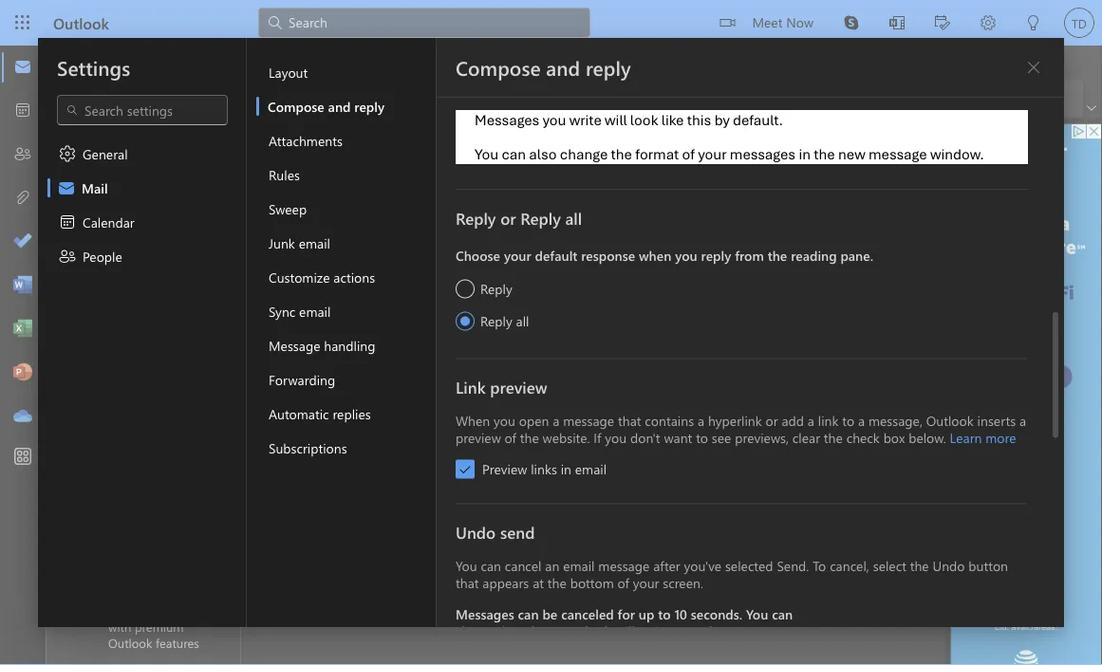 Task type: describe. For each thing, give the bounding box(es) containing it.
1 vertical spatial info
[[466, 274, 489, 292]]

0 vertical spatial message
[[869, 145, 928, 163]]

email inside button
[[299, 303, 331, 320]]

outlook inside premium outlook features
[[108, 635, 152, 652]]

compose and reply inside button
[[268, 97, 385, 115]]

canceled
[[562, 606, 614, 623]]

meet now
[[753, 13, 814, 30]]

appears
[[483, 575, 529, 592]]

0 vertical spatial security
[[726, 131, 779, 152]]

you left open
[[494, 412, 516, 429]]

3 a from the left
[[808, 412, 815, 429]]

 inside  
[[895, 148, 906, 159]]

new inside message list list box
[[412, 463, 436, 481]]

you up  button
[[543, 111, 567, 130]]

word image
[[13, 276, 32, 295]]

settings heading
[[57, 54, 130, 81]]

clear
[[793, 429, 821, 447]]

automatic replies button
[[256, 397, 436, 431]]

mon for verification
[[485, 275, 508, 291]]

reply inside option group
[[702, 247, 732, 265]]

to left see
[[696, 429, 709, 447]]

mon 10/2 for verification
[[485, 275, 534, 291]]

cancel,
[[830, 557, 870, 575]]

team
[[359, 444, 390, 462]]

your inside messages can be canceled for up to 10 seconds. you can choose how long outlook will wait to send your messages.
[[717, 623, 744, 641]]

favorites
[[114, 135, 175, 155]]


[[112, 175, 131, 194]]

can for be
[[518, 606, 539, 623]]

the up links
[[520, 429, 539, 447]]

outlook inside when you open a message that contains a hyperlink or add a link to a message, outlook inserts a preview of the website. if you don't want to see previews, clear the check box below.
[[927, 412, 974, 429]]

Search settings search field
[[79, 101, 208, 120]]

inbox
[[310, 136, 349, 157]]

at
[[533, 575, 544, 592]]

software
[[622, 197, 676, 215]]

learn
[[951, 429, 983, 447]]

default.
[[733, 111, 784, 130]]

0 vertical spatial preview
[[490, 377, 548, 399]]

that inside when you open a message that contains a hyperlink or add a link to a message, outlook inserts a preview of the website. if you don't want to see previews, clear the check box below.
[[618, 412, 642, 429]]

outlook inside message list list box
[[308, 444, 355, 462]]

5-
[[392, 197, 405, 215]]

cancel
[[505, 557, 542, 575]]

how
[[502, 623, 528, 641]]

format
[[636, 145, 679, 163]]

mobile
[[212, 90, 253, 107]]

you right if
[[605, 429, 627, 447]]

handling
[[324, 337, 376, 354]]

the left 
[[814, 145, 836, 163]]

reply for reply all
[[481, 312, 513, 330]]

help inside button
[[231, 51, 259, 69]]

 inside button
[[87, 137, 103, 152]]

you can also change the format of your messages in the new message window.
[[475, 145, 985, 163]]

ad
[[493, 180, 504, 193]]

Select a conversation checkbox
[[270, 259, 308, 290]]

can down send.
[[773, 606, 793, 623]]

2 horizontal spatial of
[[683, 145, 695, 163]]

Select a conversation checkbox
[[270, 448, 308, 479]]

bold image
[[761, 64, 780, 100]]

link preview element
[[456, 412, 1029, 479]]


[[58, 213, 77, 232]]

ot
[[277, 455, 293, 472]]

message handling button
[[256, 329, 436, 363]]

onedrive image
[[13, 408, 32, 427]]

can for also
[[502, 145, 526, 163]]

files image
[[13, 189, 32, 208]]

you've
[[684, 557, 722, 575]]

you inside messages can be canceled for up to 10 seconds. you can choose how long outlook will wait to send your messages.
[[747, 606, 769, 623]]

messages
[[730, 145, 796, 163]]

from
[[735, 247, 765, 265]]

when you open a message that contains a hyperlink or add a link to a message, outlook inserts a preview of the website. if you don't want to see previews, clear the check box below.
[[456, 412, 1027, 447]]

general
[[83, 145, 128, 162]]

customize
[[269, 268, 330, 286]]

10/2 for verification
[[511, 275, 534, 291]]

inserts
[[978, 412, 1017, 429]]

messages for messages you write will look like this by default.
[[475, 111, 540, 130]]

help inside  help
[[90, 90, 118, 107]]

link
[[456, 377, 486, 399]]

attachments button
[[256, 123, 436, 158]]

mail image
[[13, 58, 32, 77]]

home button
[[95, 46, 159, 75]]

to right wait
[[668, 623, 681, 641]]

compose and reply inside tab panel
[[456, 54, 631, 81]]

customize actions button
[[256, 260, 436, 294]]

1 vertical spatial security
[[417, 274, 462, 292]]

team for was
[[417, 332, 447, 350]]

welcome to your new outlook.com account
[[308, 463, 566, 481]]

actions
[[334, 268, 375, 286]]

contractsafe image
[[269, 181, 300, 212]]

send.
[[777, 557, 810, 575]]


[[66, 104, 79, 117]]

compose inside compose and reply button
[[268, 97, 325, 115]]

can for cancel
[[481, 557, 502, 575]]

4 a from the left
[[859, 412, 865, 429]]

message list list box
[[243, 169, 676, 665]]


[[58, 247, 77, 266]]

choose
[[456, 247, 501, 265]]

junk email button
[[256, 226, 436, 260]]

link preview
[[456, 377, 548, 399]]

star
[[405, 197, 428, 215]]

automatic
[[269, 405, 329, 423]]

thu
[[489, 465, 508, 480]]

long
[[532, 623, 559, 641]]

outlook inside banner
[[53, 12, 109, 33]]

rules button
[[256, 158, 436, 192]]

italic image
[[807, 64, 826, 100]]

 calendar
[[58, 213, 135, 232]]

message inside when you open a message that contains a hyperlink or add a link to a message, outlook inserts a preview of the website. if you don't want to see previews, clear the check box below.
[[564, 412, 615, 429]]

choose your default response when you reply from the reading pane.
[[456, 247, 874, 265]]

see
[[712, 429, 732, 447]]

outlook team image
[[270, 448, 300, 479]]

customize actions
[[269, 268, 375, 286]]

hyperlink
[[709, 412, 762, 429]]

outlook link
[[53, 0, 109, 46]]

sweep button
[[256, 192, 436, 226]]

verification inside message list list box
[[492, 274, 557, 292]]

the inside option group
[[768, 247, 788, 265]]

outlook team
[[308, 444, 390, 462]]

attachments
[[269, 132, 343, 149]]

people image
[[13, 145, 32, 164]]

your inside you can cancel an email message after you've selected send. to cancel, select the undo button that appears at the bottom of your screen.
[[633, 575, 660, 592]]

and inside tab panel
[[547, 54, 581, 81]]

forwarding button
[[256, 363, 436, 397]]

excel image
[[13, 320, 32, 339]]

email inside you can cancel an email message after you've selected send. to cancel, select the undo button that appears at the bottom of your screen.
[[564, 557, 595, 575]]

junk email
[[269, 234, 331, 252]]

 
[[876, 144, 906, 159]]

will inside messages can be canceled for up to 10 seconds. you can choose how long outlook will wait to send your messages.
[[615, 623, 636, 641]]

messages can be canceled for up to 10 seconds. you can choose how long outlook will wait to send your messages.
[[456, 606, 809, 641]]

messages.
[[748, 623, 809, 641]]


[[57, 179, 76, 198]]

upgrade
[[108, 587, 156, 604]]

premium outlook features
[[108, 619, 199, 652]]

don't
[[631, 429, 661, 447]]

to inside message list list box
[[366, 463, 378, 481]]

subscriptions button
[[256, 431, 436, 465]]

microsoft account security info verification inside message list list box
[[308, 274, 557, 292]]

response
[[582, 247, 636, 265]]

of inside you can cancel an email message after you've selected send. to cancel, select the undo button that appears at the bottom of your screen.
[[618, 575, 630, 592]]

5 a from the left
[[1020, 412, 1027, 429]]

undo send
[[456, 522, 535, 544]]

font color image
[[898, 64, 934, 100]]

settings tab list
[[38, 38, 247, 628]]

reading
[[791, 247, 838, 265]]


[[1027, 60, 1042, 75]]

mt
[[275, 342, 295, 360]]


[[65, 53, 85, 73]]

outlook.com
[[440, 463, 516, 481]]



Task type: vqa. For each thing, say whether or not it's contained in the screenshot.
third a from the right
yes



Task type: locate. For each thing, give the bounding box(es) containing it.
contains
[[645, 412, 694, 429]]

your inside option group
[[504, 247, 532, 265]]

sync
[[269, 303, 296, 320]]

1 vertical spatial and
[[328, 97, 351, 115]]

1 vertical spatial verification
[[492, 274, 557, 292]]

 button
[[78, 127, 110, 162]]

favorites tree
[[68, 120, 206, 393]]

1 horizontal spatial and
[[547, 54, 581, 81]]

undo up the appears
[[456, 522, 496, 544]]

will left "look"
[[605, 111, 628, 130]]

mon 10/2 up link preview
[[485, 352, 534, 368]]

0 vertical spatial messages
[[475, 111, 540, 130]]

message left after
[[599, 557, 650, 575]]

a right link at the bottom right of page
[[859, 412, 865, 429]]

1 horizontal spatial microsoft account security info verification
[[597, 131, 810, 172]]

message
[[269, 337, 321, 354]]

1 vertical spatial compose and reply
[[268, 97, 385, 115]]

2 mon from the top
[[485, 352, 508, 368]]

will left wait
[[615, 623, 636, 641]]

reply up was
[[481, 312, 513, 330]]

you left 
[[475, 145, 499, 163]]

to inside upgrade to microsoft 365 with
[[159, 587, 170, 604]]


[[876, 144, 891, 159]]

a left link at the bottom right of page
[[808, 412, 815, 429]]

preview up outlook.com
[[456, 429, 501, 447]]

0 vertical spatial of
[[683, 145, 695, 163]]

you for you can also change the format of your messages in the new message window.
[[475, 145, 499, 163]]

2 a from the left
[[698, 412, 705, 429]]

your down the reply or reply all
[[504, 247, 532, 265]]

that
[[618, 412, 642, 429], [456, 575, 479, 592]]

1 vertical spatial will
[[615, 623, 636, 641]]

a left see
[[698, 412, 705, 429]]

and down outlook banner
[[547, 54, 581, 81]]

reply up the 'choose'
[[456, 207, 496, 229]]

that right if
[[618, 412, 642, 429]]

account
[[667, 131, 721, 152], [367, 255, 413, 273], [367, 274, 413, 292], [367, 332, 413, 350], [367, 351, 413, 369], [519, 463, 566, 481]]

underline image
[[852, 64, 871, 100]]

new left 
[[839, 145, 866, 163]]

1 vertical spatial compose
[[268, 97, 325, 115]]

learn more
[[951, 429, 1017, 447]]

verification inside "microsoft account security info verification"
[[597, 152, 674, 172]]

compose inside the "compose and reply" tab panel
[[456, 54, 541, 81]]


[[720, 15, 736, 30]]

mon for was
[[485, 352, 508, 368]]

thu 9/28
[[489, 465, 534, 480]]

dialog containing settings
[[0, 0, 1103, 666]]

a right inserts
[[1020, 412, 1027, 429]]

1 vertical spatial message
[[564, 412, 615, 429]]

1 horizontal spatial help
[[231, 51, 259, 69]]

all up default on the top of page
[[566, 207, 583, 229]]

0 vertical spatial send
[[501, 522, 535, 544]]

automatic replies
[[269, 405, 371, 423]]

365
[[163, 603, 183, 620]]

2 mon 10/2 from the top
[[485, 352, 534, 368]]

of left open
[[505, 429, 517, 447]]

by
[[715, 111, 730, 130]]

default
[[535, 247, 578, 265]]

can left cancel
[[481, 557, 502, 575]]

your up up
[[633, 575, 660, 592]]

1 mon from the top
[[485, 275, 508, 291]]

1 horizontal spatial all
[[566, 207, 583, 229]]

security down the 'choose'
[[417, 274, 462, 292]]

info left was
[[466, 351, 489, 369]]

features
[[156, 635, 199, 652]]

0 horizontal spatial verification
[[492, 274, 557, 292]]

help right the 
[[90, 90, 118, 107]]

outlook right  on the left
[[161, 90, 209, 107]]

message list section
[[243, 122, 676, 665]]

microsoft account security info was added
[[308, 351, 555, 369]]

that left the appears
[[456, 575, 479, 592]]

left-rail-appbar navigation
[[4, 46, 42, 439]]

0 vertical spatial info
[[783, 131, 810, 152]]

0 vertical spatial and
[[547, 54, 581, 81]]

and inside button
[[328, 97, 351, 115]]

1 10/2 from the top
[[511, 275, 534, 291]]

compose down outlook banner
[[456, 54, 541, 81]]

application
[[0, 0, 1103, 666]]

meet
[[753, 13, 783, 30]]

10/2 for was
[[511, 352, 534, 368]]

 button
[[56, 47, 94, 79]]

layout button
[[256, 55, 436, 89]]

 button
[[534, 134, 564, 161]]

info
[[783, 131, 810, 152], [466, 274, 489, 292], [466, 351, 489, 369]]

1 horizontal spatial send
[[685, 623, 713, 641]]

 button
[[507, 134, 534, 161]]

0 vertical spatial help
[[231, 51, 259, 69]]

calendar image
[[13, 102, 32, 121]]

0 vertical spatial that
[[618, 412, 642, 429]]

0 vertical spatial reply
[[586, 54, 631, 81]]

application containing settings
[[0, 0, 1103, 666]]

outlook inside messages can be canceled for up to 10 seconds. you can choose how long outlook will wait to send your messages.
[[563, 623, 612, 641]]

you left the appears
[[456, 557, 477, 575]]

email right junk
[[299, 234, 331, 252]]

info down the 'choose'
[[466, 274, 489, 292]]

the right at
[[548, 575, 567, 592]]

of right format
[[683, 145, 695, 163]]

to do image
[[13, 233, 32, 252]]

messages for messages can be canceled for up to 10 seconds. you can choose how long outlook will wait to send your messages.
[[456, 606, 515, 623]]

preview links in email
[[483, 461, 607, 478]]

0 vertical spatial or
[[501, 207, 516, 229]]

powerpoint image
[[13, 364, 32, 383]]

0 horizontal spatial of
[[505, 429, 517, 447]]

0 horizontal spatial all
[[516, 312, 530, 330]]

also
[[529, 145, 557, 163]]

1 vertical spatial undo
[[933, 557, 966, 575]]

you right seconds.
[[747, 606, 769, 623]]

1 vertical spatial that
[[456, 575, 479, 592]]

microsoft account team down "sync email" button
[[308, 332, 447, 350]]

0 horizontal spatial compose
[[268, 97, 325, 115]]

your down the by
[[699, 145, 727, 163]]

10/2 up reply all
[[511, 275, 534, 291]]

0 vertical spatial in
[[799, 145, 811, 163]]

1 vertical spatial new
[[412, 463, 436, 481]]

0 vertical spatial will
[[605, 111, 628, 130]]

links
[[531, 461, 557, 478]]

to left 10
[[659, 606, 671, 623]]

0 vertical spatial compose and reply
[[456, 54, 631, 81]]

new inside the "compose and reply" tab panel
[[839, 145, 866, 163]]

1 horizontal spatial verification
[[597, 152, 674, 172]]

reply down layout button
[[355, 97, 385, 115]]

messages down the appears
[[456, 606, 515, 623]]

document
[[0, 0, 1103, 666]]

0 vertical spatial undo
[[456, 522, 496, 544]]

10
[[675, 606, 688, 623]]

0 vertical spatial verification
[[597, 152, 674, 172]]


[[139, 89, 158, 108]]

forwarding
[[269, 371, 336, 389]]

sweep
[[269, 200, 307, 218]]

email inside 'button'
[[299, 234, 331, 252]]

compose and reply tab panel
[[437, 0, 1065, 666]]

link
[[819, 412, 839, 429]]


[[112, 213, 131, 232]]

tab list inside "application"
[[94, 46, 274, 75]]

1 horizontal spatial of
[[618, 575, 630, 592]]

look
[[631, 111, 659, 130]]

email right sync
[[299, 303, 331, 320]]

sync email
[[269, 303, 331, 320]]

0 horizontal spatial send
[[501, 522, 535, 544]]

1 horizontal spatial compose and reply
[[456, 54, 631, 81]]

0 vertical spatial all
[[566, 207, 583, 229]]

team for verification
[[417, 255, 447, 273]]

help up mobile
[[231, 51, 259, 69]]

microsoft inside upgrade to microsoft 365 with
[[108, 603, 160, 620]]

reply up default on the top of page
[[521, 207, 561, 229]]

1 vertical spatial mon
[[485, 352, 508, 368]]

compose and reply down outlook banner
[[456, 54, 631, 81]]


[[540, 139, 559, 158]]

0 vertical spatial mon
[[485, 275, 508, 291]]

to right link at the bottom right of page
[[843, 412, 855, 429]]

or down ad
[[501, 207, 516, 229]]

1 vertical spatial messages
[[456, 606, 515, 623]]

messages inside messages can be canceled for up to 10 seconds. you can choose how long outlook will wait to send your messages.
[[456, 606, 515, 623]]

tab list
[[94, 46, 274, 75]]

1 vertical spatial of
[[505, 429, 517, 447]]

calendar
[[83, 213, 135, 231]]

outlook inside  outlook mobile
[[161, 90, 209, 107]]

email inside link preview element
[[575, 461, 607, 478]]

microsoft account team image
[[270, 336, 300, 367]]

team up microsoft account security info was added
[[417, 332, 447, 350]]

verification down messages you write will look like this by default.
[[597, 152, 674, 172]]

messages up  button
[[475, 111, 540, 130]]

mon up link preview
[[485, 352, 508, 368]]

2 team from the top
[[417, 332, 447, 350]]

all up added
[[516, 312, 530, 330]]

1 horizontal spatial that
[[618, 412, 642, 429]]

to
[[843, 412, 855, 429], [696, 429, 709, 447], [366, 463, 378, 481], [159, 587, 170, 604], [659, 606, 671, 623], [668, 623, 681, 641]]

0 horizontal spatial that
[[456, 575, 479, 592]]

dialog
[[0, 0, 1103, 666]]

2 vertical spatial security
[[417, 351, 462, 369]]

new left 
[[412, 463, 436, 481]]

reply up messages you write will look like this by default.
[[586, 54, 631, 81]]

message inside you can cancel an email message after you've selected send. to cancel, select the undo button that appears at the bottom of your screen.
[[599, 557, 650, 575]]

0 horizontal spatial 
[[87, 137, 103, 152]]

security down the "default."
[[726, 131, 779, 152]]

2 vertical spatial info
[[466, 351, 489, 369]]

1 vertical spatial reply
[[355, 97, 385, 115]]

tree
[[68, 431, 206, 666]]

 right 
[[87, 137, 103, 152]]

outlook left inserts
[[927, 412, 974, 429]]

to
[[813, 557, 827, 575]]

outlook up  button
[[53, 12, 109, 33]]

website.
[[543, 429, 590, 447]]

1 team from the top
[[417, 255, 447, 273]]

1 horizontal spatial undo
[[933, 557, 966, 575]]

1 vertical spatial all
[[516, 312, 530, 330]]

message left window.
[[869, 145, 928, 163]]

0 vertical spatial mon 10/2
[[485, 275, 534, 291]]

to up premium
[[159, 587, 170, 604]]

choose your default response when you reply from the reading pane. option group
[[456, 242, 1029, 334]]

your left the messages.
[[717, 623, 744, 641]]

1 vertical spatial you
[[456, 557, 477, 575]]

compose and reply down layout button
[[268, 97, 385, 115]]

mon down the 'choose'
[[485, 275, 508, 291]]

mail
[[82, 179, 108, 197]]

box
[[884, 429, 906, 447]]

0 vertical spatial microsoft account security info verification
[[597, 131, 810, 172]]

10/2
[[511, 275, 534, 291], [511, 352, 534, 368]]

2 vertical spatial message
[[599, 557, 650, 575]]

or inside when you open a message that contains a hyperlink or add a link to a message, outlook inserts a preview of the website. if you don't want to see previews, clear the check box below.
[[766, 412, 779, 429]]

mon 10/2 up reply all
[[485, 275, 534, 291]]

microsoft account team up "sync email" button
[[308, 255, 447, 273]]

help group
[[58, 80, 264, 114]]

outlook up the welcome
[[308, 444, 355, 462]]

0 horizontal spatial undo
[[456, 522, 496, 544]]

1 horizontal spatial compose
[[456, 54, 541, 81]]

preview
[[483, 461, 528, 478]]

new
[[839, 145, 866, 163], [412, 463, 436, 481]]

messages you write will look like this by default.
[[475, 111, 784, 130]]

message handling
[[269, 337, 376, 354]]

2 vertical spatial you
[[747, 606, 769, 623]]

0 horizontal spatial microsoft account security info verification
[[308, 274, 557, 292]]

0 horizontal spatial and
[[328, 97, 351, 115]]

more apps image
[[13, 448, 32, 467]]

your inside message list list box
[[382, 463, 408, 481]]

email right an
[[564, 557, 595, 575]]

security up link
[[417, 351, 462, 369]]

a right open
[[553, 412, 560, 429]]

select
[[874, 557, 907, 575]]

compose and reply button
[[256, 89, 436, 123]]

compose down layout
[[268, 97, 325, 115]]

subscriptions
[[269, 439, 347, 457]]

send inside messages can be canceled for up to 10 seconds. you can choose how long outlook will wait to send your messages.
[[685, 623, 713, 641]]

0 vertical spatial team
[[417, 255, 447, 273]]

preview down was
[[490, 377, 548, 399]]

2 horizontal spatial reply
[[702, 247, 732, 265]]

undo left button
[[933, 557, 966, 575]]

microsoft account team for microsoft account security info verification
[[308, 255, 447, 273]]

1 horizontal spatial reply
[[586, 54, 631, 81]]

with
[[108, 619, 131, 636]]

1 vertical spatial help
[[90, 90, 118, 107]]

can inside you can cancel an email message after you've selected send. to cancel, select the undo button that appears at the bottom of your screen.
[[481, 557, 502, 575]]

that inside you can cancel an email message after you've selected send. to cancel, select the undo button that appears at the bottom of your screen.
[[456, 575, 479, 592]]

compose and reply heading
[[456, 54, 631, 81]]

0 horizontal spatial compose and reply
[[268, 97, 385, 115]]

info down the "default."
[[783, 131, 810, 152]]

send
[[501, 522, 535, 544], [685, 623, 713, 641]]

compose
[[456, 54, 541, 81], [268, 97, 325, 115]]

2 vertical spatial reply
[[702, 247, 732, 265]]

1 vertical spatial send
[[685, 623, 713, 641]]

window.
[[931, 145, 985, 163]]

send up cancel
[[501, 522, 535, 544]]

1 horizontal spatial new
[[839, 145, 866, 163]]

0 vertical spatial you
[[475, 145, 499, 163]]

add
[[782, 412, 805, 429]]

write
[[570, 111, 602, 130]]

added
[[518, 351, 555, 369]]

pane.
[[841, 247, 874, 265]]

microsoft account team for microsoft account security info was added
[[308, 332, 447, 350]]

the right clear
[[824, 429, 843, 447]]

your
[[699, 145, 727, 163], [504, 247, 532, 265], [382, 463, 408, 481], [633, 575, 660, 592], [717, 623, 744, 641]]

layout
[[269, 63, 308, 81]]

of up 'for'
[[618, 575, 630, 592]]

undo inside you can cancel an email message after you've selected send. to cancel, select the undo button that appears at the bottom of your screen.
[[933, 557, 966, 575]]

1 microsoft account team from the top
[[308, 255, 447, 273]]

you inside option group
[[676, 247, 698, 265]]


[[112, 251, 131, 270]]

team
[[417, 255, 447, 273], [417, 332, 447, 350]]

microsoft account security info verification down the 'choose'
[[308, 274, 557, 292]]

select a conversation image
[[275, 265, 294, 284]]

rules
[[269, 166, 300, 183]]

this
[[688, 111, 712, 130]]

microsoft account security info verification down this
[[597, 131, 810, 172]]

1 vertical spatial mon 10/2
[[485, 352, 534, 368]]

reply inside button
[[355, 97, 385, 115]]

of inside when you open a message that contains a hyperlink or add a link to a message, outlook inserts a preview of the website. if you don't want to see previews, clear the check box below.
[[505, 429, 517, 447]]

outlook banner
[[0, 0, 1103, 46]]

reply
[[456, 207, 496, 229], [521, 207, 561, 229], [481, 280, 513, 297], [481, 312, 513, 330]]

0 horizontal spatial in
[[561, 461, 572, 478]]

1 a from the left
[[553, 412, 560, 429]]

1 vertical spatial preview
[[456, 429, 501, 447]]

1 vertical spatial 10/2
[[511, 352, 534, 368]]

2 vertical spatial of
[[618, 575, 630, 592]]

your down team
[[382, 463, 408, 481]]

reply left the 'from'
[[702, 247, 732, 265]]

0 horizontal spatial reply
[[355, 97, 385, 115]]

0 vertical spatial compose
[[456, 54, 541, 81]]

0 horizontal spatial or
[[501, 207, 516, 229]]

the down messages you write will look like this by default.
[[611, 145, 633, 163]]

document containing settings
[[0, 0, 1103, 666]]

you inside you can cancel an email message after you've selected send. to cancel, select the undo button that appears at the bottom of your screen.
[[456, 557, 477, 575]]

undo
[[456, 522, 496, 544], [933, 557, 966, 575]]

for
[[618, 606, 635, 623]]

Select a conversation checkbox
[[270, 336, 308, 367]]

the right select
[[911, 557, 930, 575]]

compose and reply
[[456, 54, 631, 81], [268, 97, 385, 115]]

reply up reply all
[[481, 280, 513, 297]]

welcome
[[308, 463, 362, 481]]

1 vertical spatial in
[[561, 461, 572, 478]]

0 horizontal spatial help
[[90, 90, 118, 107]]

reply for reply or reply all
[[456, 207, 496, 229]]

10/2 up link preview
[[511, 352, 534, 368]]

team left the 'choose'
[[417, 255, 447, 273]]

or left the add
[[766, 412, 779, 429]]

mon 10/2 for was
[[485, 352, 534, 368]]

 button
[[1019, 52, 1050, 83]]

1 horizontal spatial or
[[766, 412, 779, 429]]

all inside choose your default response when you reply from the reading pane. option group
[[516, 312, 530, 330]]

now
[[787, 13, 814, 30]]

contractsafe. 5-star rated. - contract management software
[[308, 197, 676, 215]]

can left also
[[502, 145, 526, 163]]

outlook right be
[[563, 623, 612, 641]]

1 vertical spatial team
[[417, 332, 447, 350]]

message right open
[[564, 412, 615, 429]]

1 horizontal spatial 
[[895, 148, 906, 159]]

1 vertical spatial or
[[766, 412, 779, 429]]

2 10/2 from the top
[[511, 352, 534, 368]]

microsoft inside "microsoft account security info verification"
[[597, 131, 663, 152]]

preview inside when you open a message that contains a hyperlink or add a link to a message, outlook inserts a preview of the website. if you don't want to see previews, clear the check box below.
[[456, 429, 501, 447]]

you right when
[[676, 247, 698, 265]]

to down team
[[366, 463, 378, 481]]

0 vertical spatial microsoft account team
[[308, 255, 447, 273]]

and down layout button
[[328, 97, 351, 115]]

c
[[280, 188, 289, 205]]

favorites tree item
[[68, 127, 206, 165]]

undo send element
[[456, 557, 1029, 666]]

was
[[492, 351, 514, 369]]

you for you can cancel an email message after you've selected send. to cancel, select the undo button that appears at the bottom of your screen.
[[456, 557, 477, 575]]

open
[[519, 412, 549, 429]]

can left be
[[518, 606, 539, 623]]

1 horizontal spatial in
[[799, 145, 811, 163]]

2 microsoft account team from the top
[[308, 332, 447, 350]]

verification down default on the top of page
[[492, 274, 557, 292]]

0 horizontal spatial new
[[412, 463, 436, 481]]

0 vertical spatial new
[[839, 145, 866, 163]]

reply all
[[481, 312, 530, 330]]

check
[[847, 429, 880, 447]]

0 vertical spatial 10/2
[[511, 275, 534, 291]]

tab list containing home
[[94, 46, 274, 75]]

outlook left features
[[108, 635, 152, 652]]

1 vertical spatial microsoft account security info verification
[[308, 274, 557, 292]]

mon 10/2
[[485, 275, 534, 291], [485, 352, 534, 368]]

reply for reply
[[481, 280, 513, 297]]

management
[[538, 197, 619, 215]]

1 vertical spatial microsoft account team
[[308, 332, 447, 350]]

1 mon 10/2 from the top
[[485, 275, 534, 291]]



